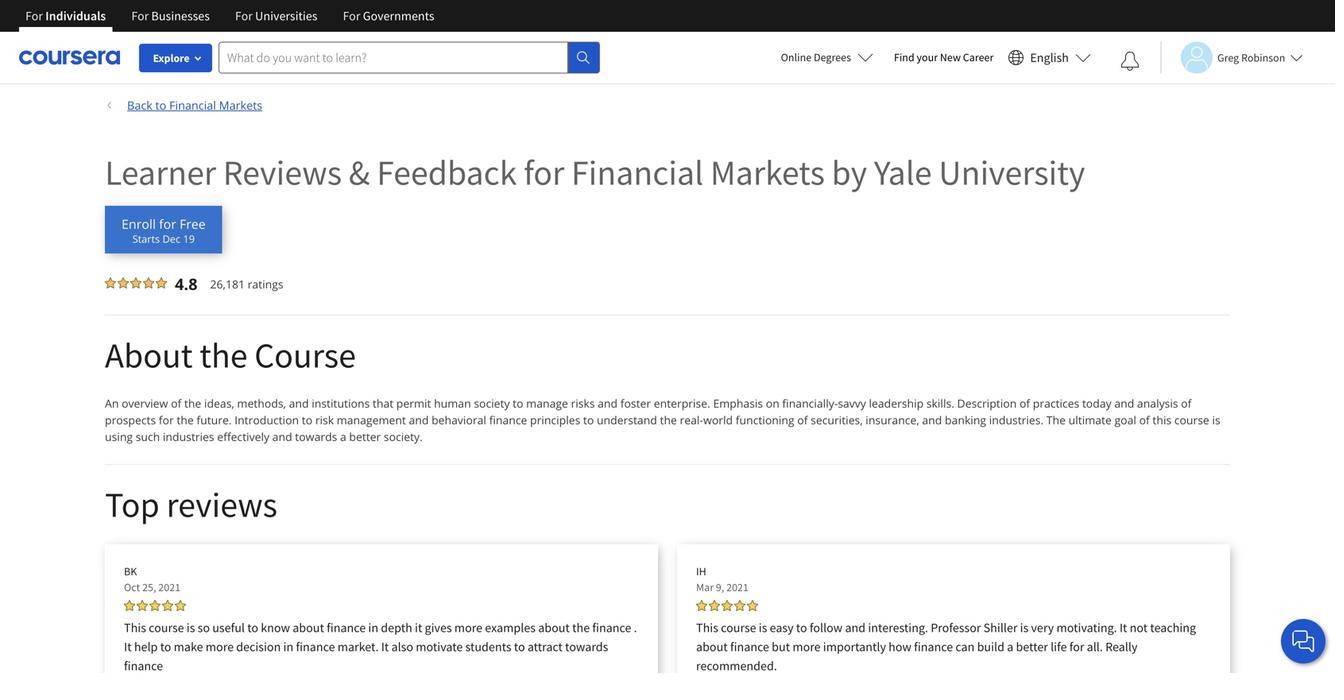 Task type: describe. For each thing, give the bounding box(es) containing it.
teaching
[[1150, 620, 1196, 636]]

online degrees
[[781, 50, 851, 64]]

about
[[105, 333, 193, 377]]

find your new career link
[[886, 48, 1002, 68]]

back to financial markets
[[127, 97, 262, 113]]

0 horizontal spatial markets
[[219, 97, 262, 113]]

course for this course is so useful to know about finance in depth it gives more examples about the finance . it help to make more decision in finance market. it also motivate students to attract towards finance
[[149, 620, 184, 636]]

industries
[[163, 429, 214, 444]]

ih mar 9, 2021
[[696, 564, 749, 594]]

0 vertical spatial financial
[[169, 97, 216, 113]]

it inside this course is easy to follow and interesting. professor shiller is very motivating. it not teaching about finance but more importantly how finance can build a better life for all. really recommended.
[[1120, 620, 1127, 636]]

1 horizontal spatial in
[[368, 620, 378, 636]]

really
[[1106, 639, 1138, 655]]

society
[[474, 396, 510, 411]]

gives
[[425, 620, 452, 636]]

filled star image down enroll on the left top of the page
[[118, 277, 129, 289]]

greg robinson button
[[1160, 42, 1303, 74]]

enroll
[[122, 215, 156, 232]]

insurance,
[[866, 412, 919, 428]]

not
[[1130, 620, 1148, 636]]

1 horizontal spatial it
[[381, 639, 389, 655]]

and up introduction on the bottom of page
[[289, 396, 309, 411]]

industries.
[[989, 412, 1044, 428]]

chevron left image
[[105, 101, 114, 110]]

for inside this course is easy to follow and interesting. professor shiller is very motivating. it not teaching about finance but more importantly how finance can build a better life for all. really recommended.
[[1070, 639, 1084, 655]]

functioning
[[736, 412, 795, 428]]

principles
[[530, 412, 580, 428]]

find your new career
[[894, 50, 994, 64]]

degrees
[[814, 50, 851, 64]]

feedback
[[377, 150, 517, 194]]

explore
[[153, 51, 190, 65]]

practices
[[1033, 396, 1079, 411]]

chat with us image
[[1291, 629, 1316, 654]]

better inside this course is easy to follow and interesting. professor shiller is very motivating. it not teaching about finance but more importantly how finance can build a better life for all. really recommended.
[[1016, 639, 1048, 655]]

motivate
[[416, 639, 463, 655]]

very
[[1031, 620, 1054, 636]]

career
[[963, 50, 994, 64]]

future.
[[197, 412, 232, 428]]

about inside this course is easy to follow and interesting. professor shiller is very motivating. it not teaching about finance but more importantly how finance can build a better life for all. really recommended.
[[696, 639, 728, 655]]

1 vertical spatial in
[[283, 639, 293, 655]]

0 horizontal spatial about
[[293, 620, 324, 636]]

such
[[136, 429, 160, 444]]

greg robinson
[[1218, 50, 1285, 65]]

this course is so useful to know about finance in depth it gives more examples about the finance . it help to make more decision in finance market. it also motivate students to attract towards finance
[[124, 620, 637, 673]]

the inside this course is so useful to know about finance in depth it gives more examples about the finance . it help to make more decision in finance market. it also motivate students to attract towards finance
[[572, 620, 590, 636]]

for for governments
[[343, 8, 360, 24]]

on
[[766, 396, 780, 411]]

mar
[[696, 580, 714, 594]]

help
[[134, 639, 158, 655]]

ideas,
[[204, 396, 234, 411]]

back
[[127, 97, 152, 113]]

yale
[[874, 150, 932, 194]]

.
[[634, 620, 637, 636]]

and inside this course is easy to follow and interesting. professor shiller is very motivating. it not teaching about finance but more importantly how finance can build a better life for all. really recommended.
[[845, 620, 866, 636]]

of right overview
[[171, 396, 181, 411]]

course
[[254, 333, 356, 377]]

2021 for easy
[[727, 580, 749, 594]]

by
[[832, 150, 867, 194]]

to right help
[[160, 639, 171, 655]]

4.8
[[175, 273, 198, 295]]

ultimate
[[1069, 412, 1112, 428]]

analysis
[[1137, 396, 1178, 411]]

19
[[183, 232, 195, 246]]

emphasis
[[713, 396, 763, 411]]

professor
[[931, 620, 981, 636]]

students
[[465, 639, 511, 655]]

is left the easy
[[759, 620, 767, 636]]

bk
[[124, 564, 137, 579]]

for for businesses
[[131, 8, 149, 24]]

and up goal
[[1115, 396, 1134, 411]]

better inside an overview of the ideas, methods, and institutions that permit human society to manage risks and foster enterprise.  emphasis on financially-savvy leadership skills. description of practices today and analysis of prospects for the future. introduction to risk management and behavioral finance principles to understand the real-world functioning of securities, insurance, and banking industries.  the ultimate goal of this course is using such industries effectively and towards a better society.
[[349, 429, 381, 444]]

english button
[[1002, 32, 1098, 83]]

filled star image down oct
[[124, 600, 135, 611]]

finance down professor
[[914, 639, 953, 655]]

25,
[[142, 580, 156, 594]]

1 horizontal spatial about
[[538, 620, 570, 636]]

the left ideas,
[[184, 396, 201, 411]]

What do you want to learn? text field
[[219, 42, 568, 74]]

new
[[940, 50, 961, 64]]

the
[[1047, 412, 1066, 428]]

finance up recommended.
[[730, 639, 769, 655]]

also
[[391, 639, 413, 655]]

for for universities
[[235, 8, 253, 24]]

for inside enroll for free starts dec 19
[[159, 215, 176, 232]]

online
[[781, 50, 812, 64]]

dec
[[163, 232, 180, 246]]

to right society
[[513, 396, 523, 411]]

goal
[[1115, 412, 1136, 428]]

this course is easy to follow and interesting. professor shiller is very motivating. it not teaching about finance but more importantly how finance can build a better life for all. really recommended.
[[696, 620, 1196, 673]]

your
[[917, 50, 938, 64]]

this for this course is so useful to know about finance in depth it gives more examples about the finance . it help to make more decision in finance market. it also motivate students to attract towards finance
[[124, 620, 146, 636]]

finance left market.
[[296, 639, 335, 655]]

0 horizontal spatial more
[[206, 639, 234, 655]]

for inside an overview of the ideas, methods, and institutions that permit human society to manage risks and foster enterprise.  emphasis on financially-savvy leadership skills. description of practices today and analysis of prospects for the future. introduction to risk management and behavioral finance principles to understand the real-world functioning of securities, insurance, and banking industries.  the ultimate goal of this course is using such industries effectively and towards a better society.
[[159, 412, 174, 428]]

filled star image down 25,
[[149, 600, 161, 611]]

enterprise.
[[654, 396, 710, 411]]

the up ideas,
[[200, 333, 248, 377]]

greg
[[1218, 50, 1239, 65]]

life
[[1051, 639, 1067, 655]]

that
[[373, 396, 394, 411]]

and right risks
[[598, 396, 618, 411]]

examples
[[485, 620, 536, 636]]

of up industries. on the right of the page
[[1020, 396, 1030, 411]]



Task type: vqa. For each thing, say whether or not it's contained in the screenshot.
Build
yes



Task type: locate. For each thing, give the bounding box(es) containing it.
financial down explore popup button
[[169, 97, 216, 113]]

1 horizontal spatial markets
[[710, 150, 825, 194]]

enroll for free starts dec 19
[[122, 215, 206, 246]]

back to financial markets link
[[105, 84, 1230, 114]]

1 horizontal spatial towards
[[565, 639, 608, 655]]

learner reviews & feedback for financial markets by yale university
[[105, 150, 1085, 194]]

for
[[25, 8, 43, 24], [131, 8, 149, 24], [235, 8, 253, 24], [343, 8, 360, 24]]

filled star image down starts
[[130, 277, 141, 289]]

can
[[956, 639, 975, 655]]

filled star image left 4.8
[[105, 277, 116, 289]]

reviews
[[166, 482, 277, 527]]

about
[[293, 620, 324, 636], [538, 620, 570, 636], [696, 639, 728, 655]]

2 2021 from the left
[[727, 580, 749, 594]]

to right the easy
[[796, 620, 807, 636]]

banner navigation
[[13, 0, 447, 32]]

english
[[1030, 50, 1069, 66]]

useful
[[212, 620, 245, 636]]

course up help
[[149, 620, 184, 636]]

an overview of the ideas, methods, and institutions that permit human society to manage risks and foster enterprise.  emphasis on financially-savvy leadership skills. description of practices today and analysis of prospects for the future. introduction to risk management and behavioral finance principles to understand the real-world functioning of securities, insurance, and banking industries.  the ultimate goal of this course is using such industries effectively and towards a better society.
[[105, 396, 1220, 444]]

for left 'universities'
[[235, 8, 253, 24]]

26,181
[[210, 277, 245, 292]]

robinson
[[1241, 50, 1285, 65]]

society.
[[384, 429, 423, 444]]

explore button
[[139, 44, 212, 72]]

better down very
[[1016, 639, 1048, 655]]

to up decision
[[247, 620, 258, 636]]

it left not
[[1120, 620, 1127, 636]]

0 vertical spatial better
[[349, 429, 381, 444]]

2 horizontal spatial about
[[696, 639, 728, 655]]

finance up market.
[[327, 620, 366, 636]]

0 horizontal spatial towards
[[295, 429, 337, 444]]

oct
[[124, 580, 140, 594]]

2 horizontal spatial it
[[1120, 620, 1127, 636]]

1 vertical spatial better
[[1016, 639, 1048, 655]]

for universities
[[235, 8, 318, 24]]

skills.
[[927, 396, 954, 411]]

2 horizontal spatial more
[[793, 639, 821, 655]]

easy
[[770, 620, 794, 636]]

course right this
[[1175, 412, 1209, 428]]

1 horizontal spatial better
[[1016, 639, 1048, 655]]

shiller
[[984, 620, 1018, 636]]

1 horizontal spatial financial
[[571, 150, 704, 194]]

world
[[703, 412, 733, 428]]

finance down help
[[124, 658, 163, 673]]

of left this
[[1139, 412, 1150, 428]]

the up industries at the bottom left
[[177, 412, 194, 428]]

1 horizontal spatial course
[[721, 620, 756, 636]]

finance down society
[[489, 412, 527, 428]]

filled star image
[[105, 277, 116, 289], [118, 277, 129, 289], [130, 277, 141, 289], [124, 600, 135, 611], [149, 600, 161, 611], [696, 600, 707, 611], [722, 600, 733, 611], [734, 600, 746, 611]]

prospects
[[105, 412, 156, 428]]

0 vertical spatial markets
[[219, 97, 262, 113]]

depth
[[381, 620, 412, 636]]

1 vertical spatial markets
[[710, 150, 825, 194]]

for for individuals
[[25, 8, 43, 24]]

it
[[415, 620, 422, 636]]

2021 inside bk oct 25, 2021
[[158, 580, 181, 594]]

0 horizontal spatial 2021
[[158, 580, 181, 594]]

1 vertical spatial a
[[1007, 639, 1014, 655]]

4 for from the left
[[343, 8, 360, 24]]

0 vertical spatial towards
[[295, 429, 337, 444]]

more up students
[[454, 620, 482, 636]]

ratings
[[248, 277, 283, 292]]

course inside this course is easy to follow and interesting. professor shiller is very motivating. it not teaching about finance but more importantly how finance can build a better life for all. really recommended.
[[721, 620, 756, 636]]

financially-
[[782, 396, 838, 411]]

more right but on the right
[[793, 639, 821, 655]]

2021
[[158, 580, 181, 594], [727, 580, 749, 594]]

it left also
[[381, 639, 389, 655]]

this up help
[[124, 620, 146, 636]]

0 horizontal spatial course
[[149, 620, 184, 636]]

all.
[[1087, 639, 1103, 655]]

26,181 ratings
[[210, 277, 283, 292]]

for individuals
[[25, 8, 106, 24]]

learner
[[105, 150, 216, 194]]

bk oct 25, 2021
[[124, 564, 181, 594]]

2 for from the left
[[131, 8, 149, 24]]

for left individuals
[[25, 8, 43, 24]]

of down "financially-"
[[797, 412, 808, 428]]

motivating.
[[1057, 620, 1117, 636]]

but
[[772, 639, 790, 655]]

online degrees button
[[768, 40, 886, 75]]

risk
[[315, 412, 334, 428]]

the left .
[[572, 620, 590, 636]]

and down the skills.
[[922, 412, 942, 428]]

behavioral
[[432, 412, 486, 428]]

interesting.
[[868, 620, 928, 636]]

filled star image down 9,
[[722, 600, 733, 611]]

1 horizontal spatial 2021
[[727, 580, 749, 594]]

in left depth
[[368, 620, 378, 636]]

0 vertical spatial in
[[368, 620, 378, 636]]

0 horizontal spatial in
[[283, 639, 293, 655]]

to inside this course is easy to follow and interesting. professor shiller is very motivating. it not teaching about finance but more importantly how finance can build a better life for all. really recommended.
[[796, 620, 807, 636]]

show notifications image
[[1121, 52, 1140, 71]]

towards down risk
[[295, 429, 337, 444]]

course
[[1175, 412, 1209, 428], [149, 620, 184, 636], [721, 620, 756, 636]]

1 this from the left
[[124, 620, 146, 636]]

reviews
[[223, 150, 342, 194]]

course for this course is easy to follow and interesting. professor shiller is very motivating. it not teaching about finance but more importantly how finance can build a better life for all. really recommended.
[[721, 620, 756, 636]]

1 vertical spatial towards
[[565, 639, 608, 655]]

2 this from the left
[[696, 620, 718, 636]]

1 2021 from the left
[[158, 580, 181, 594]]

securities,
[[811, 412, 863, 428]]

find
[[894, 50, 915, 64]]

about up recommended.
[[696, 639, 728, 655]]

filled star image down mar
[[696, 600, 707, 611]]

more inside this course is easy to follow and interesting. professor shiller is very motivating. it not teaching about finance but more importantly how finance can build a better life for all. really recommended.
[[793, 639, 821, 655]]

a down management
[[340, 429, 346, 444]]

this for this course is easy to follow and interesting. professor shiller is very motivating. it not teaching about finance but more importantly how finance can build a better life for all. really recommended.
[[696, 620, 718, 636]]

1 horizontal spatial a
[[1007, 639, 1014, 655]]

more down "useful"
[[206, 639, 234, 655]]

to
[[155, 97, 166, 113], [513, 396, 523, 411], [302, 412, 312, 428], [583, 412, 594, 428], [247, 620, 258, 636], [796, 620, 807, 636], [160, 639, 171, 655], [514, 639, 525, 655]]

is left so
[[187, 620, 195, 636]]

governments
[[363, 8, 434, 24]]

0 horizontal spatial better
[[349, 429, 381, 444]]

top reviews
[[105, 482, 277, 527]]

1 for from the left
[[25, 8, 43, 24]]

0 horizontal spatial it
[[124, 639, 132, 655]]

is right this
[[1212, 412, 1220, 428]]

the down enterprise.
[[660, 412, 677, 428]]

in
[[368, 620, 378, 636], [283, 639, 293, 655]]

to down risks
[[583, 412, 594, 428]]

1 horizontal spatial this
[[696, 620, 718, 636]]

leadership
[[869, 396, 924, 411]]

&
[[349, 150, 370, 194]]

management
[[337, 412, 406, 428]]

about right 'know'
[[293, 620, 324, 636]]

1 vertical spatial financial
[[571, 150, 704, 194]]

to left risk
[[302, 412, 312, 428]]

0 horizontal spatial this
[[124, 620, 146, 636]]

for left "businesses"
[[131, 8, 149, 24]]

for left the governments
[[343, 8, 360, 24]]

better down management
[[349, 429, 381, 444]]

finance inside an overview of the ideas, methods, and institutions that permit human society to manage risks and foster enterprise.  emphasis on financially-savvy leadership skills. description of practices today and analysis of prospects for the future. introduction to risk management and behavioral finance principles to understand the real-world functioning of securities, insurance, and banking industries.  the ultimate goal of this course is using such industries effectively and towards a better society.
[[489, 412, 527, 428]]

foster
[[620, 396, 651, 411]]

0 vertical spatial a
[[340, 429, 346, 444]]

0 horizontal spatial financial
[[169, 97, 216, 113]]

it left help
[[124, 639, 132, 655]]

finance
[[489, 412, 527, 428], [327, 620, 366, 636], [592, 620, 631, 636], [296, 639, 335, 655], [730, 639, 769, 655], [914, 639, 953, 655], [124, 658, 163, 673]]

of right analysis
[[1181, 396, 1192, 411]]

course up recommended.
[[721, 620, 756, 636]]

towards
[[295, 429, 337, 444], [565, 639, 608, 655]]

about up "attract"
[[538, 620, 570, 636]]

this
[[1153, 412, 1172, 428]]

this inside this course is easy to follow and interesting. professor shiller is very motivating. it not teaching about finance but more importantly how finance can build a better life for all. really recommended.
[[696, 620, 718, 636]]

build
[[977, 639, 1005, 655]]

filled star image
[[143, 277, 154, 289], [156, 277, 167, 289], [137, 600, 148, 611], [162, 600, 173, 611], [175, 600, 186, 611], [709, 600, 720, 611], [747, 600, 758, 611]]

finance left .
[[592, 620, 631, 636]]

free
[[180, 215, 206, 232]]

filled star image down ih mar 9, 2021
[[734, 600, 746, 611]]

course inside an overview of the ideas, methods, and institutions that permit human society to manage risks and foster enterprise.  emphasis on financially-savvy leadership skills. description of practices today and analysis of prospects for the future. introduction to risk management and behavioral finance principles to understand the real-world functioning of securities, insurance, and banking industries.  the ultimate goal of this course is using such industries effectively and towards a better society.
[[1175, 412, 1209, 428]]

2021 for so
[[158, 580, 181, 594]]

coursera image
[[19, 45, 120, 70]]

businesses
[[151, 8, 210, 24]]

this inside this course is so useful to know about finance in depth it gives more examples about the finance . it help to make more decision in finance market. it also motivate students to attract towards finance
[[124, 620, 146, 636]]

towards right "attract"
[[565, 639, 608, 655]]

2021 right 9,
[[727, 580, 749, 594]]

starts
[[132, 232, 160, 246]]

financial down back to financial markets link on the top of page
[[571, 150, 704, 194]]

manage
[[526, 396, 568, 411]]

a inside this course is easy to follow and interesting. professor shiller is very motivating. it not teaching about finance but more importantly how finance can build a better life for all. really recommended.
[[1007, 639, 1014, 655]]

an
[[105, 396, 119, 411]]

course inside this course is so useful to know about finance in depth it gives more examples about the finance . it help to make more decision in finance market. it also motivate students to attract towards finance
[[149, 620, 184, 636]]

risks
[[571, 396, 595, 411]]

a right build
[[1007, 639, 1014, 655]]

and down permit
[[409, 412, 429, 428]]

overview
[[122, 396, 168, 411]]

to down examples
[[514, 639, 525, 655]]

human
[[434, 396, 471, 411]]

2021 right 25,
[[158, 580, 181, 594]]

and up importantly
[[845, 620, 866, 636]]

0 horizontal spatial a
[[340, 429, 346, 444]]

2 horizontal spatial course
[[1175, 412, 1209, 428]]

understand
[[597, 412, 657, 428]]

a inside an overview of the ideas, methods, and institutions that permit human society to manage risks and foster enterprise.  emphasis on financially-savvy leadership skills. description of practices today and analysis of prospects for the future. introduction to risk management and behavioral finance principles to understand the real-world functioning of securities, insurance, and banking industries.  the ultimate goal of this course is using such industries effectively and towards a better society.
[[340, 429, 346, 444]]

of
[[171, 396, 181, 411], [1020, 396, 1030, 411], [1181, 396, 1192, 411], [797, 412, 808, 428], [1139, 412, 1150, 428]]

for governments
[[343, 8, 434, 24]]

real-
[[680, 412, 703, 428]]

1 horizontal spatial more
[[454, 620, 482, 636]]

universities
[[255, 8, 318, 24]]

this down mar
[[696, 620, 718, 636]]

is inside this course is so useful to know about finance in depth it gives more examples about the finance . it help to make more decision in finance market. it also motivate students to attract towards finance
[[187, 620, 195, 636]]

is left very
[[1020, 620, 1029, 636]]

follow
[[810, 620, 843, 636]]

is
[[1212, 412, 1220, 428], [187, 620, 195, 636], [759, 620, 767, 636], [1020, 620, 1029, 636]]

towards inside an overview of the ideas, methods, and institutions that permit human society to manage risks and foster enterprise.  emphasis on financially-savvy leadership skills. description of practices today and analysis of prospects for the future. introduction to risk management and behavioral finance principles to understand the real-world functioning of securities, insurance, and banking industries.  the ultimate goal of this course is using such industries effectively and towards a better society.
[[295, 429, 337, 444]]

towards inside this course is so useful to know about finance in depth it gives more examples about the finance . it help to make more decision in finance market. it also motivate students to attract towards finance
[[565, 639, 608, 655]]

banking
[[945, 412, 986, 428]]

financial
[[169, 97, 216, 113], [571, 150, 704, 194]]

know
[[261, 620, 290, 636]]

to right back
[[155, 97, 166, 113]]

top
[[105, 482, 159, 527]]

market.
[[338, 639, 379, 655]]

and down introduction on the bottom of page
[[272, 429, 292, 444]]

how
[[889, 639, 912, 655]]

2021 inside ih mar 9, 2021
[[727, 580, 749, 594]]

introduction
[[235, 412, 299, 428]]

is inside an overview of the ideas, methods, and institutions that permit human society to manage risks and foster enterprise.  emphasis on financially-savvy leadership skills. description of practices today and analysis of prospects for the future. introduction to risk management and behavioral finance principles to understand the real-world functioning of securities, insurance, and banking industries.  the ultimate goal of this course is using such industries effectively and towards a better society.
[[1212, 412, 1220, 428]]

3 for from the left
[[235, 8, 253, 24]]

in down 'know'
[[283, 639, 293, 655]]

ih
[[696, 564, 706, 579]]

None search field
[[219, 42, 600, 74]]

methods,
[[237, 396, 286, 411]]

9,
[[716, 580, 724, 594]]



